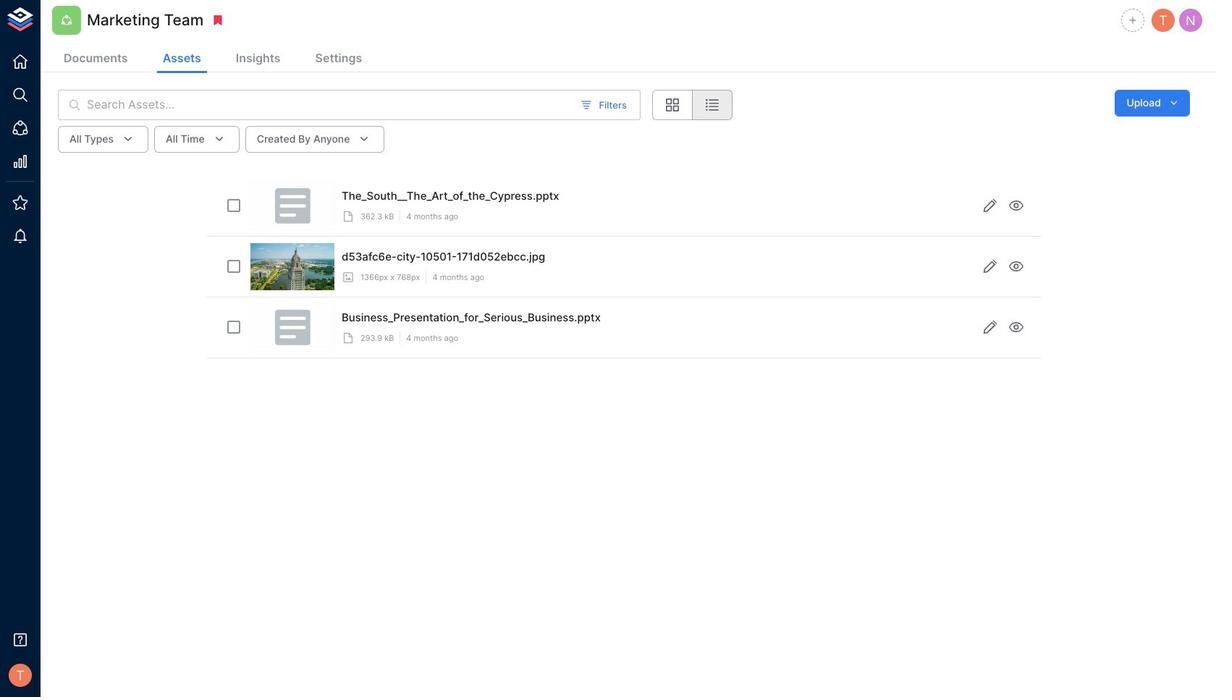 Task type: locate. For each thing, give the bounding box(es) containing it.
Search Assets... text field
[[87, 90, 572, 120]]

remove bookmark image
[[212, 14, 225, 27]]

d53afc6e city 10501 171d052ebcc.jpg image
[[251, 243, 334, 290]]

group
[[652, 90, 733, 120]]



Task type: vqa. For each thing, say whether or not it's contained in the screenshot.
search assets... Text Field
yes



